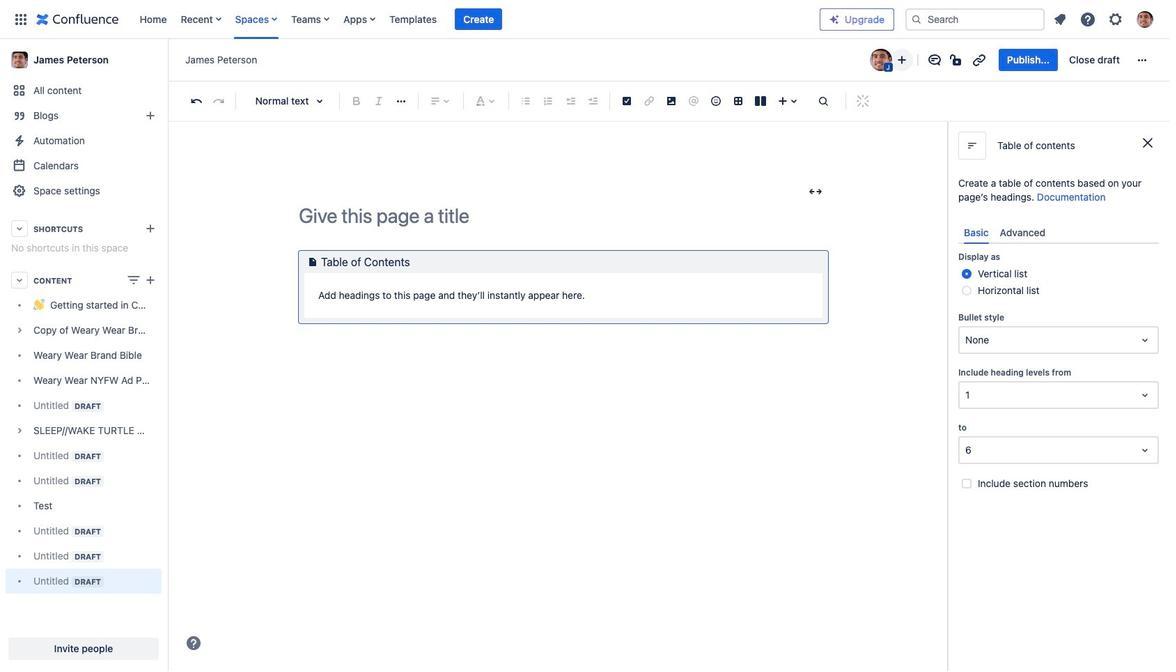 Task type: vqa. For each thing, say whether or not it's contained in the screenshot.
List Formating group
yes



Task type: locate. For each thing, give the bounding box(es) containing it.
list item
[[455, 8, 503, 30]]

global element
[[8, 0, 820, 39]]

0 horizontal spatial list
[[133, 0, 820, 39]]

undo ⌘z image
[[188, 93, 205, 109]]

tab list
[[959, 221, 1160, 244]]

outdent ⇧tab image
[[562, 93, 579, 109]]

collapse sidebar image
[[152, 46, 183, 74]]

open image
[[1137, 332, 1154, 349], [1137, 387, 1154, 404]]

add image, video, or file image
[[663, 93, 680, 109]]

make page full-width image
[[808, 183, 824, 200]]

option group
[[959, 266, 1160, 299]]

tree
[[6, 293, 162, 594]]

table ⇧⌥t image
[[730, 93, 747, 109]]

1 horizontal spatial list
[[1048, 7, 1162, 32]]

settings icon image
[[1108, 11, 1125, 28]]

None search field
[[906, 8, 1045, 30]]

help image
[[185, 635, 202, 652]]

link ⌘k image
[[641, 93, 658, 109]]

group
[[999, 49, 1129, 71]]

list formating group
[[515, 90, 604, 112]]

list for premium image
[[1048, 7, 1162, 32]]

add shortcut image
[[142, 220, 159, 237]]

None radio
[[962, 269, 972, 279]]

Main content area, start typing to enter text. text field
[[299, 251, 829, 351]]

redo ⌘⇧z image
[[210, 93, 227, 109]]

emoji : image
[[708, 93, 725, 109]]

create a blog image
[[142, 107, 159, 124]]

0 vertical spatial open image
[[1137, 332, 1154, 349]]

mention @ image
[[686, 93, 702, 109]]

banner
[[0, 0, 1171, 39]]

list item inside the global element
[[455, 8, 503, 30]]

space element
[[0, 39, 167, 671]]

copy link image
[[971, 52, 988, 68]]

find and replace image
[[815, 93, 832, 109]]

comment icon image
[[927, 52, 943, 68]]

list
[[133, 0, 820, 39], [1048, 7, 1162, 32]]

create a page image
[[142, 272, 159, 288]]

close image
[[1140, 134, 1157, 151]]

text formatting group
[[346, 90, 413, 112]]

Search field
[[906, 8, 1045, 30]]

None radio
[[962, 286, 972, 296]]

confluence image
[[36, 11, 119, 28], [36, 11, 119, 28]]

invite to edit image
[[894, 52, 911, 68]]

your profile and preferences image
[[1137, 11, 1154, 28]]

1 vertical spatial open image
[[1137, 387, 1154, 404]]

numbered list ⌘⇧7 image
[[540, 93, 557, 109]]

tree inside space element
[[6, 293, 162, 594]]

action item [] image
[[619, 93, 636, 109]]



Task type: describe. For each thing, give the bounding box(es) containing it.
premium image
[[829, 14, 840, 25]]

open image
[[1137, 442, 1154, 459]]

1 open image from the top
[[1137, 332, 1154, 349]]

bold ⌘b image
[[348, 93, 365, 109]]

indent tab image
[[585, 93, 601, 109]]

notification icon image
[[1052, 11, 1069, 28]]

2 open image from the top
[[1137, 387, 1154, 404]]

appswitcher icon image
[[13, 11, 29, 28]]

list for appswitcher icon
[[133, 0, 820, 39]]

change view image
[[125, 272, 142, 288]]

table of contents image
[[305, 254, 321, 270]]

italic ⌘i image
[[371, 93, 387, 109]]

help icon image
[[1080, 11, 1097, 28]]

more formatting image
[[393, 93, 410, 109]]

more image
[[1134, 52, 1151, 68]]

search image
[[911, 14, 923, 25]]

bullet list ⌘⇧8 image
[[518, 93, 534, 109]]

layouts image
[[753, 93, 769, 109]]

no restrictions image
[[949, 52, 966, 68]]

Give this page a title text field
[[299, 204, 829, 227]]



